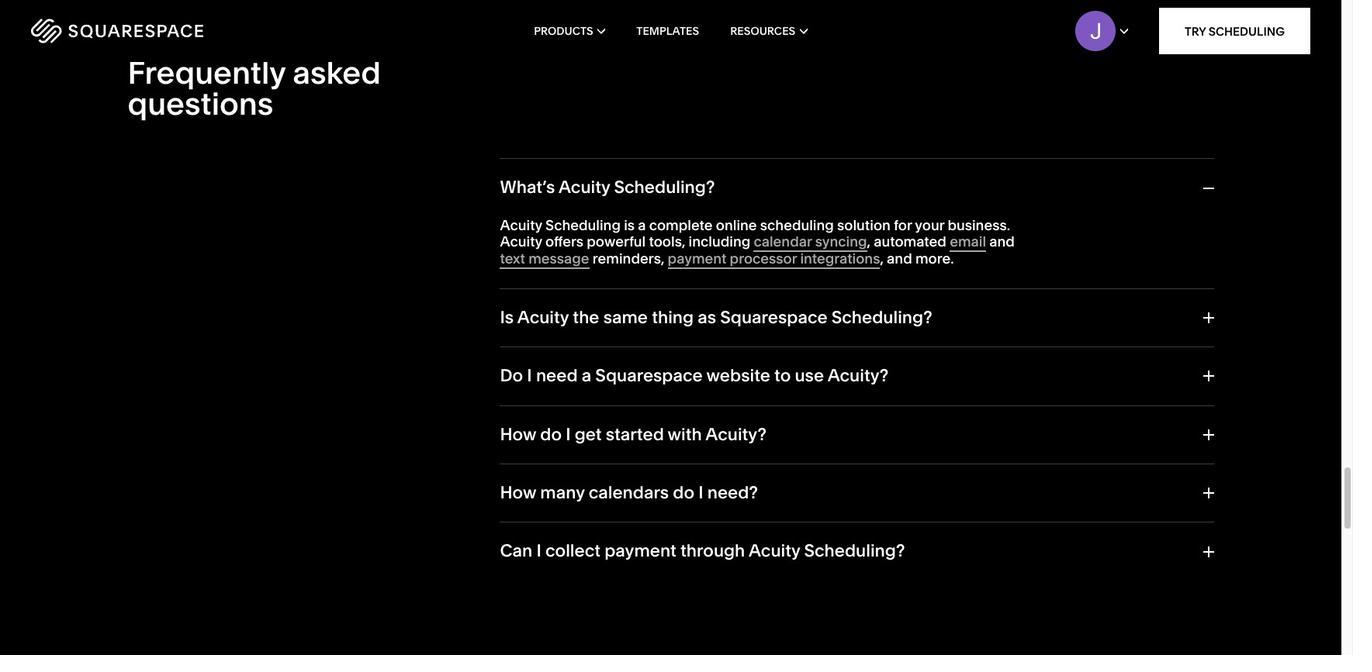 Task type: vqa. For each thing, say whether or not it's contained in the screenshot.
Hop Creative
no



Task type: locate. For each thing, give the bounding box(es) containing it.
0 vertical spatial a
[[638, 216, 646, 234]]

i right can
[[537, 541, 542, 562]]

message
[[529, 250, 590, 268]]

how down do
[[500, 424, 537, 445]]

1 horizontal spatial ,
[[881, 250, 884, 268]]

0 horizontal spatial and
[[887, 250, 913, 268]]

scheduling
[[1209, 24, 1285, 38], [546, 216, 621, 234]]

syncing
[[816, 233, 867, 251]]

a right need
[[582, 366, 592, 387]]

a right the is
[[638, 216, 646, 234]]

acuity? right use
[[828, 366, 889, 387]]

complete
[[649, 216, 713, 234]]

0 vertical spatial how
[[500, 424, 537, 445]]

including
[[689, 233, 751, 251]]

templates
[[637, 24, 700, 38]]

scheduling up message
[[546, 216, 621, 234]]

started
[[606, 424, 664, 445]]

scheduling?
[[614, 177, 715, 198], [832, 307, 933, 328], [805, 541, 905, 562]]

text message link
[[500, 250, 590, 269]]

0 vertical spatial scheduling
[[1209, 24, 1285, 38]]

0 horizontal spatial ,
[[867, 233, 871, 251]]

2 vertical spatial scheduling?
[[805, 541, 905, 562]]

payment down how many calendars do i need?
[[605, 541, 677, 562]]

, down the solution
[[881, 250, 884, 268]]

and right email
[[990, 233, 1015, 251]]

1 horizontal spatial acuity?
[[828, 366, 889, 387]]

a inside acuity scheduling is a complete online scheduling solution for your business. acuity offers powerful tools, including
[[638, 216, 646, 234]]

how for how do i get started with acuity?
[[500, 424, 537, 445]]

acuity
[[559, 177, 610, 198], [500, 216, 542, 234], [500, 233, 542, 251], [518, 307, 569, 328], [749, 541, 801, 562]]

as
[[698, 307, 717, 328]]

acuity?
[[828, 366, 889, 387], [706, 424, 767, 445]]

acuity scheduling is a complete online scheduling solution for your business. acuity offers powerful tools, including
[[500, 216, 1011, 251]]

squarespace up started
[[596, 366, 703, 387]]

and
[[990, 233, 1015, 251], [887, 250, 913, 268]]

acuity? right with
[[706, 424, 767, 445]]

scheduling inside acuity scheduling is a complete online scheduling solution for your business. acuity offers powerful tools, including
[[546, 216, 621, 234]]

0 horizontal spatial do
[[541, 424, 562, 445]]

i
[[527, 366, 532, 387], [566, 424, 571, 445], [699, 483, 704, 504], [537, 541, 542, 562]]

how for how many calendars do i need?
[[500, 483, 537, 504]]

acuity right the is
[[518, 307, 569, 328]]

frequently asked questions
[[128, 54, 381, 123]]

many
[[541, 483, 585, 504]]

calendar syncing , automated email and text message reminders, payment processor integrations , and more.
[[500, 233, 1015, 268]]

is acuity the same thing as squarespace scheduling?
[[500, 307, 933, 328]]

1 vertical spatial a
[[582, 366, 592, 387]]

online
[[716, 216, 757, 234]]

,
[[867, 233, 871, 251], [881, 250, 884, 268]]

scheduling right try
[[1209, 24, 1285, 38]]

more.
[[916, 250, 954, 268]]

products button
[[534, 0, 606, 62]]

how left many
[[500, 483, 537, 504]]

0 horizontal spatial squarespace
[[596, 366, 703, 387]]

do left need?
[[673, 483, 695, 504]]

1 vertical spatial payment
[[605, 541, 677, 562]]

0 horizontal spatial a
[[582, 366, 592, 387]]

0 vertical spatial squarespace
[[721, 307, 828, 328]]

a for complete
[[638, 216, 646, 234]]

1 horizontal spatial scheduling
[[1209, 24, 1285, 38]]

1 vertical spatial do
[[673, 483, 695, 504]]

thing
[[652, 307, 694, 328]]

payment down complete
[[668, 250, 727, 268]]

a
[[638, 216, 646, 234], [582, 366, 592, 387]]

0 horizontal spatial acuity?
[[706, 424, 767, 445]]

email link
[[950, 233, 987, 253]]

do left "get"
[[541, 424, 562, 445]]

2 how from the top
[[500, 483, 537, 504]]

acuity right through
[[749, 541, 801, 562]]

how do i get started with acuity?
[[500, 424, 767, 445]]

how
[[500, 424, 537, 445], [500, 483, 537, 504]]

0 vertical spatial payment
[[668, 250, 727, 268]]

get
[[575, 424, 602, 445]]

scheduling for acuity
[[546, 216, 621, 234]]

resources
[[731, 24, 796, 38]]

resources button
[[731, 0, 808, 62]]

for
[[894, 216, 912, 234]]

and down for
[[887, 250, 913, 268]]

squarespace down payment processor integrations 'link'
[[721, 307, 828, 328]]

1 horizontal spatial do
[[673, 483, 695, 504]]

do
[[541, 424, 562, 445], [673, 483, 695, 504]]

0 horizontal spatial scheduling
[[546, 216, 621, 234]]

what's acuity scheduling?
[[500, 177, 715, 198]]

payment
[[668, 250, 727, 268], [605, 541, 677, 562]]

frequently
[[128, 54, 286, 92]]

calendar
[[754, 233, 812, 251]]

squarespace
[[721, 307, 828, 328], [596, 366, 703, 387]]

questions
[[128, 85, 274, 123]]

1 vertical spatial scheduling
[[546, 216, 621, 234]]

1 vertical spatial how
[[500, 483, 537, 504]]

calendars
[[589, 483, 669, 504]]

, left for
[[867, 233, 871, 251]]

1 horizontal spatial a
[[638, 216, 646, 234]]

0 vertical spatial acuity?
[[828, 366, 889, 387]]

1 how from the top
[[500, 424, 537, 445]]

integrations
[[801, 250, 881, 268]]



Task type: describe. For each thing, give the bounding box(es) containing it.
need?
[[708, 483, 758, 504]]

try scheduling link
[[1160, 8, 1311, 54]]

try
[[1185, 24, 1207, 38]]

text
[[500, 250, 525, 268]]

templates link
[[637, 0, 700, 62]]

acuity up 'text'
[[500, 216, 542, 234]]

payment inside calendar syncing , automated email and text message reminders, payment processor integrations , and more.
[[668, 250, 727, 268]]

squarespace logo image
[[31, 19, 203, 43]]

solution
[[838, 216, 891, 234]]

products
[[534, 24, 594, 38]]

with
[[668, 424, 702, 445]]

squarespace logo link
[[31, 19, 287, 43]]

email
[[950, 233, 987, 251]]

asked
[[293, 54, 381, 92]]

can
[[500, 541, 533, 562]]

reminders,
[[593, 250, 665, 268]]

is
[[500, 307, 514, 328]]

i right do
[[527, 366, 532, 387]]

i left need?
[[699, 483, 704, 504]]

do i need a squarespace website to use acuity?
[[500, 366, 889, 387]]

1 horizontal spatial and
[[990, 233, 1015, 251]]

collect
[[546, 541, 601, 562]]

scheduling for try
[[1209, 24, 1285, 38]]

payment processor integrations link
[[668, 250, 881, 269]]

acuity right what's
[[559, 177, 610, 198]]

calendar syncing link
[[754, 233, 867, 253]]

can i collect payment through acuity scheduling?
[[500, 541, 905, 562]]

through
[[681, 541, 745, 562]]

a for squarespace
[[582, 366, 592, 387]]

your
[[915, 216, 945, 234]]

automated
[[874, 233, 947, 251]]

business.
[[948, 216, 1011, 234]]

use
[[795, 366, 824, 387]]

tools,
[[649, 233, 686, 251]]

processor
[[730, 250, 797, 268]]

try scheduling
[[1185, 24, 1285, 38]]

1 vertical spatial acuity?
[[706, 424, 767, 445]]

1 vertical spatial squarespace
[[596, 366, 703, 387]]

1 horizontal spatial squarespace
[[721, 307, 828, 328]]

0 vertical spatial scheduling?
[[614, 177, 715, 198]]

website
[[707, 366, 771, 387]]

how many calendars do i need?
[[500, 483, 758, 504]]

same
[[604, 307, 648, 328]]

need
[[536, 366, 578, 387]]

0 vertical spatial do
[[541, 424, 562, 445]]

to
[[775, 366, 791, 387]]

do
[[500, 366, 523, 387]]

1 vertical spatial scheduling?
[[832, 307, 933, 328]]

scheduling
[[761, 216, 834, 234]]

what's
[[500, 177, 555, 198]]

acuity left the offers
[[500, 233, 542, 251]]

the
[[573, 307, 600, 328]]

i left "get"
[[566, 424, 571, 445]]

powerful
[[587, 233, 646, 251]]

offers
[[546, 233, 584, 251]]

is
[[624, 216, 635, 234]]



